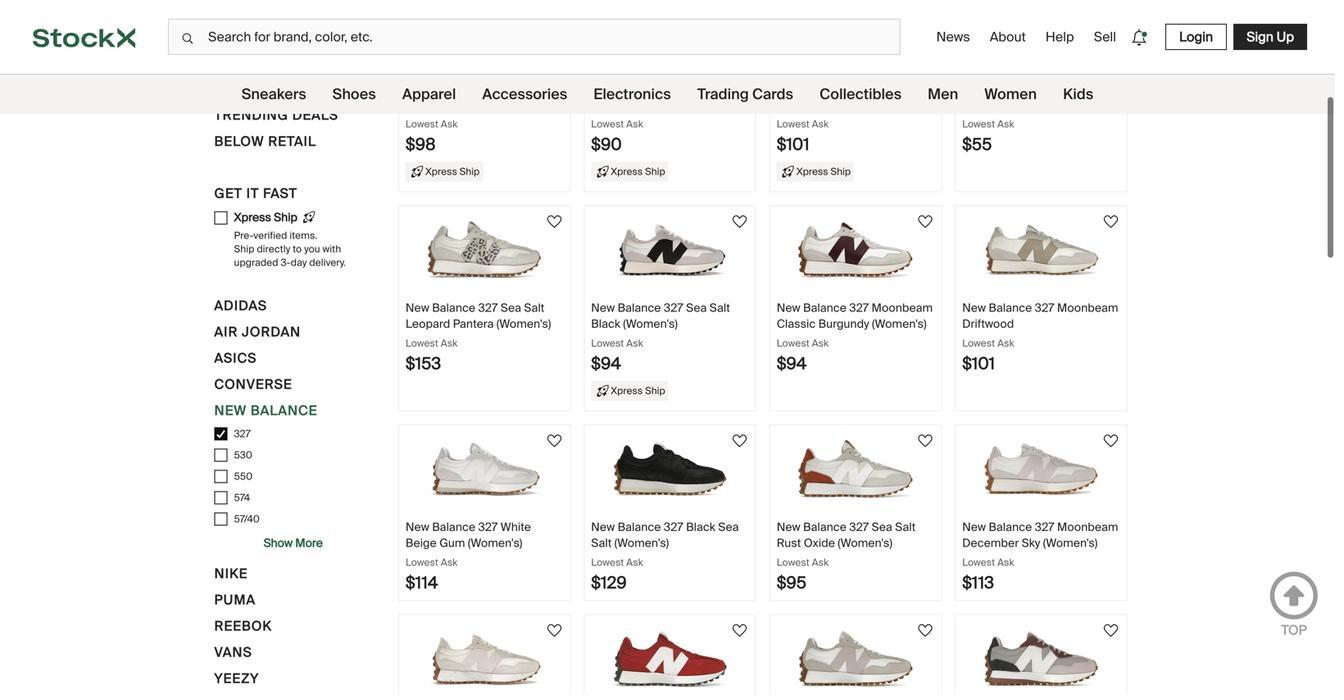 Task type: locate. For each thing, give the bounding box(es) containing it.
follow image right new balance 327 moonbeam stone pink (women's) image
[[916, 621, 935, 641]]

moonbeam inside new balance 327 moonbeam classic burgundy (women's) lowest ask $94
[[872, 300, 933, 316]]

follow image for $101
[[1101, 212, 1121, 232]]

327 for new balance 327 sea salt rust oxide (women's) lowest ask $95
[[849, 520, 869, 535]]

lowest inside new balance 327 black moonbeam (women's) lowest ask $90
[[591, 118, 624, 130]]

show more
[[264, 536, 323, 551]]

xpress for $90
[[611, 165, 643, 178]]

gum right beige
[[439, 535, 465, 551]]

1 horizontal spatial $101
[[962, 353, 995, 374]]

xpress ship down "$98"
[[425, 165, 480, 178]]

327 inside new balance 327 moonbeam december sky (women's) lowest ask $113
[[1035, 520, 1055, 535]]

moonbeam inside the new balance 327 moonbeam driftwood lowest ask $101
[[1057, 300, 1118, 316]]

trading cards button
[[214, 0, 331, 26]]

balance down about
[[989, 81, 1032, 96]]

trending
[[214, 107, 288, 124]]

back to top image
[[1270, 571, 1319, 621]]

white down new balance 327 white beige gum (women's) image
[[501, 520, 531, 535]]

gum inside new balance 327 black white gum (women's) lowest ask $101
[[777, 97, 803, 112]]

$90
[[591, 134, 622, 155]]

327 up sky
[[1035, 520, 1055, 535]]

1 horizontal spatial collectibles
[[820, 85, 902, 104]]

1 vertical spatial trading
[[697, 85, 749, 104]]

1 horizontal spatial white
[[904, 81, 934, 96]]

gum left the collectibles link
[[777, 97, 803, 112]]

follow image right new balance 327 moonbeam classic burgundy (women's) image
[[916, 212, 935, 232]]

327 down new balance 327 sea salt rust oxide (women's) "image"
[[849, 520, 869, 535]]

lowest inside new balance 327 sea salt black (women's) lowest ask $94
[[591, 337, 624, 350]]

327 inside 'new balance 327 sea salt leopard pantera (women's) lowest ask $153'
[[478, 300, 498, 316]]

327 up 'burgundy'
[[849, 300, 869, 316]]

news link
[[930, 22, 977, 52]]

delivery.
[[309, 256, 346, 269]]

upgraded
[[234, 256, 278, 269]]

accessories link
[[482, 75, 567, 114]]

xpress ship down $90
[[611, 165, 665, 178]]

$94 inside new balance 327 sea salt black (women's) lowest ask $94
[[591, 353, 621, 374]]

new balance 327 white beige gum (women's) lowest ask $114
[[406, 520, 531, 593]]

moonbeam down new balance 327 moonbeam driftwood image
[[1057, 300, 1118, 316]]

cards inside button
[[282, 2, 331, 19]]

new balance 327 stone pink raincloud (women's) image
[[984, 628, 1099, 690]]

xpress down $90
[[611, 165, 643, 178]]

stockx logo link
[[0, 0, 168, 74]]

balance for new balance
[[251, 402, 318, 419]]

327 down new balance 327 moonbeam driftwood image
[[1035, 300, 1055, 316]]

327 up pantera
[[478, 300, 498, 316]]

xpress down new balance 327 sea salt black (women's) lowest ask $94
[[611, 384, 643, 397]]

new balance 327 turtledove (women's) image
[[427, 628, 542, 690]]

electronics link
[[594, 75, 671, 114]]

balance inside new balance 327 black sea salt (women's) lowest ask $129
[[618, 520, 661, 535]]

follow image right new balance 327 red white image
[[730, 621, 750, 641]]

follow image right new balance 327 sea salt leopard pantera (women's) image
[[545, 212, 564, 232]]

black inside new balance 327 black sea salt (women's) lowest ask $129
[[686, 520, 715, 535]]

327 up 530
[[234, 428, 251, 440]]

1 vertical spatial collectibles
[[820, 85, 902, 104]]

57/40
[[234, 513, 260, 526]]

moonbeam up $90
[[591, 97, 652, 112]]

new inside new balance 327 sea salt black (women's) lowest ask $94
[[591, 300, 615, 316]]

327 down new balance 327 white beige gum (women's) image
[[478, 520, 498, 535]]

deals
[[292, 107, 339, 124]]

ask inside new balance 327 sea salt black lowest ask $55
[[998, 118, 1014, 130]]

sea inside 'new balance 327 sea salt leopard pantera (women's) lowest ask $153'
[[501, 300, 521, 316]]

ask inside the new balance 327 moonbeam driftwood lowest ask $101
[[998, 337, 1014, 350]]

white right the collectibles link
[[904, 81, 934, 96]]

collectibles down new balance 327 black white gum (women's) image
[[820, 85, 902, 104]]

0 horizontal spatial trading
[[214, 2, 278, 19]]

follow image right new balance 327 moonbeam december sky (women's) image
[[1101, 431, 1121, 451]]

ship down new balance 327 black white gum (women's) lowest ask $101
[[831, 165, 851, 178]]

(women's) inside new balance 327 sea salt rust oxide (women's) lowest ask $95
[[838, 535, 892, 551]]

sea for $95
[[872, 520, 892, 535]]

salt inside new balance 327 black sea salt (women's) lowest ask $129
[[591, 535, 612, 551]]

sea for $55
[[1057, 81, 1078, 96]]

sea
[[1057, 81, 1078, 96], [501, 300, 521, 316], [686, 300, 707, 316], [718, 520, 739, 535], [872, 520, 892, 535]]

new inside new balance 327 black moonbeam (women's) lowest ask $90
[[591, 81, 615, 96]]

327 for new balance 327 black sea salt (women's) lowest ask $129
[[664, 520, 683, 535]]

you
[[304, 243, 320, 255]]

0 vertical spatial cards
[[282, 2, 331, 19]]

327 down new balance 327 moonbeam outerspace (women's) image
[[478, 81, 498, 96]]

0 vertical spatial white
[[904, 81, 934, 96]]

balance down new balance 327 black white gum (women's) image
[[803, 81, 847, 96]]

follow image
[[1101, 212, 1121, 232], [545, 431, 564, 451], [1101, 431, 1121, 451], [916, 621, 935, 641], [1101, 621, 1121, 641]]

follow image right new balance 327 stone pink raincloud (women's) image
[[1101, 621, 1121, 641]]

help
[[1046, 28, 1074, 45]]

new for new balance 327 moonbeam classic burgundy (women's) lowest ask $94
[[777, 300, 801, 316]]

balance inside new balance 327 moonbeam outerspace (women's) lowest ask $98
[[432, 81, 476, 96]]

new balance 327 moonbeam december sky (women's) image
[[984, 439, 1099, 500]]

327 left the kids
[[1035, 81, 1055, 96]]

balance for new balance 327 sea salt rust oxide (women's) lowest ask $95
[[803, 520, 847, 535]]

directly
[[257, 243, 290, 255]]

burgundy
[[819, 316, 869, 331]]

accessories button
[[214, 52, 315, 79]]

puma
[[214, 592, 256, 609]]

new inside new balance 327 black sea salt (women's) lowest ask $129
[[591, 520, 615, 535]]

new inside the new balance 327 moonbeam driftwood lowest ask $101
[[962, 300, 986, 316]]

salt inside 'new balance 327 sea salt leopard pantera (women's) lowest ask $153'
[[524, 300, 545, 316]]

balance inside new balance 327 sea salt rust oxide (women's) lowest ask $95
[[803, 520, 847, 535]]

ask
[[441, 118, 458, 130], [626, 118, 643, 130], [812, 118, 829, 130], [998, 118, 1014, 130], [441, 337, 458, 350], [626, 337, 643, 350], [812, 337, 829, 350], [998, 337, 1014, 350], [441, 556, 458, 569], [626, 556, 643, 569], [812, 556, 829, 569], [998, 556, 1014, 569]]

ship down new balance 327 black moonbeam (women's) lowest ask $90
[[645, 165, 665, 178]]

balance inside new balance 327 black moonbeam (women's) lowest ask $90
[[618, 81, 661, 96]]

balance up beige
[[432, 520, 476, 535]]

new for new balance 327 black white gum (women's) lowest ask $101
[[777, 81, 801, 96]]

1 horizontal spatial accessories
[[482, 85, 567, 104]]

$101
[[777, 134, 810, 155], [962, 353, 995, 374]]

items.
[[290, 229, 317, 242]]

327 inside new balance 327 sea salt black lowest ask $55
[[1035, 81, 1055, 96]]

salt down new balance 327 sea salt rust oxide (women's) "image"
[[895, 520, 916, 535]]

balance inside new balance 327 sea salt black (women's) lowest ask $94
[[618, 300, 661, 316]]

salt down the new balance 327 sea salt black (women's) image
[[710, 300, 730, 316]]

new for new balance 327 moonbeam driftwood lowest ask $101
[[962, 300, 986, 316]]

327 inside new balance 327 black white gum (women's) lowest ask $101
[[849, 81, 869, 96]]

product category switcher element
[[0, 75, 1335, 114]]

follow image right new balance 327 sea salt rust oxide (women's) "image"
[[916, 431, 935, 451]]

follow image right the new balance 327 sea salt black (women's) image
[[730, 212, 750, 232]]

0 horizontal spatial $101
[[777, 134, 810, 155]]

327 down new balance 327 black sea salt (women's) image
[[664, 520, 683, 535]]

balance up pantera
[[432, 300, 476, 316]]

about
[[990, 28, 1026, 45]]

apparel link
[[402, 75, 456, 114]]

xpress ship down new balance 327 sea salt black (women's) lowest ask $94
[[611, 384, 665, 397]]

327 for new balance 327 white beige gum (women's) lowest ask $114
[[478, 520, 498, 535]]

0 vertical spatial gum
[[777, 97, 803, 112]]

327 inside new balance 327 black moonbeam (women's) lowest ask $90
[[664, 81, 683, 96]]

balance for new balance 327 sea salt black lowest ask $55
[[989, 81, 1032, 96]]

women link
[[985, 75, 1037, 114]]

new balance 327 moonbeam driftwood lowest ask $101
[[962, 300, 1118, 374]]

salt for $95
[[895, 520, 916, 535]]

0 horizontal spatial gum
[[439, 535, 465, 551]]

xpress ship down new balance 327 black white gum (women's) lowest ask $101
[[796, 165, 851, 178]]

ask inside new balance 327 sea salt black (women's) lowest ask $94
[[626, 337, 643, 350]]

(women's)
[[471, 97, 526, 112], [655, 97, 710, 112], [805, 97, 860, 112], [497, 316, 551, 331], [623, 316, 678, 331], [872, 316, 927, 331], [468, 535, 522, 551], [615, 535, 669, 551], [838, 535, 892, 551], [1043, 535, 1098, 551]]

327 for new balance 327 moonbeam classic burgundy (women's) lowest ask $94
[[849, 300, 869, 316]]

327 for new balance 327 moonbeam outerspace (women's) lowest ask $98
[[478, 81, 498, 96]]

salt inside new balance 327 sea salt rust oxide (women's) lowest ask $95
[[895, 520, 916, 535]]

moonbeam down new balance 327 moonbeam classic burgundy (women's) image
[[872, 300, 933, 316]]

below retail
[[214, 133, 316, 150]]

new inside new balance 327 white beige gum (women's) lowest ask $114
[[406, 520, 429, 535]]

new balance 327 moonbeam stone pink (women's) image
[[798, 628, 913, 690]]

327 inside new balance 327 black sea salt (women's) lowest ask $129
[[664, 520, 683, 535]]

balance up oxide
[[803, 520, 847, 535]]

1 vertical spatial white
[[501, 520, 531, 535]]

ship down new balance 327 sea salt black (women's) lowest ask $94
[[645, 384, 665, 397]]

ship down new balance 327 moonbeam outerspace (women's) lowest ask $98
[[460, 165, 480, 178]]

new for new balance 327 sea salt black lowest ask $55
[[962, 81, 986, 96]]

pre-
[[234, 229, 254, 242]]

show
[[264, 536, 293, 551]]

gum for $101
[[777, 97, 803, 112]]

new inside new balance 327 moonbeam outerspace (women's) lowest ask $98
[[406, 81, 429, 96]]

lowest inside new balance 327 black sea salt (women's) lowest ask $129
[[591, 556, 624, 569]]

kids link
[[1063, 75, 1094, 114]]

327 inside the new balance 327 moonbeam driftwood lowest ask $101
[[1035, 300, 1055, 316]]

white inside new balance 327 black white gum (women's) lowest ask $101
[[904, 81, 934, 96]]

trading inside button
[[214, 2, 278, 19]]

trading cards inside product category switcher element
[[697, 85, 793, 104]]

0 horizontal spatial trading cards
[[214, 2, 331, 19]]

balance up december
[[989, 520, 1032, 535]]

lowest inside new balance 327 moonbeam december sky (women's) lowest ask $113
[[962, 556, 995, 569]]

327 for new balance 327 sea salt black (women's) lowest ask $94
[[664, 300, 683, 316]]

new balance 327 moonbeam outerspace (women's) image
[[427, 0, 542, 61]]

327 for new balance 327 sea salt leopard pantera (women's) lowest ask $153
[[478, 300, 498, 316]]

gum inside new balance 327 white beige gum (women's) lowest ask $114
[[439, 535, 465, 551]]

xpress ship for $94
[[611, 384, 665, 397]]

1 vertical spatial accessories
[[482, 85, 567, 104]]

$101 inside the new balance 327 moonbeam driftwood lowest ask $101
[[962, 353, 995, 374]]

new inside new balance 327 moonbeam classic burgundy (women's) lowest ask $94
[[777, 300, 801, 316]]

ship down pre-
[[234, 243, 254, 255]]

salt
[[1081, 81, 1101, 96], [524, 300, 545, 316], [710, 300, 730, 316], [895, 520, 916, 535], [591, 535, 612, 551]]

xpress
[[425, 165, 457, 178], [611, 165, 643, 178], [796, 165, 828, 178], [234, 210, 271, 225], [611, 384, 643, 397]]

moonbeam down new balance 327 moonbeam december sky (women's) image
[[1057, 520, 1118, 535]]

550
[[234, 470, 252, 483]]

1 horizontal spatial $94
[[777, 353, 807, 374]]

new balance
[[214, 402, 318, 419]]

balance inside new balance 327 white beige gum (women's) lowest ask $114
[[432, 520, 476, 535]]

sea inside new balance 327 black sea salt (women's) lowest ask $129
[[718, 520, 739, 535]]

1 horizontal spatial trading
[[697, 85, 749, 104]]

new for new balance 327 sea salt black (women's) lowest ask $94
[[591, 300, 615, 316]]

0 vertical spatial $101
[[777, 134, 810, 155]]

accessories
[[214, 54, 315, 71], [482, 85, 567, 104]]

gum
[[777, 97, 803, 112], [439, 535, 465, 551]]

follow image right new balance 327 moonbeam driftwood image
[[1101, 212, 1121, 232]]

0 horizontal spatial collectibles
[[214, 28, 320, 45]]

balance down the new balance 327 sea salt black (women's) image
[[618, 300, 661, 316]]

0 horizontal spatial cards
[[282, 2, 331, 19]]

1 horizontal spatial trading cards
[[697, 85, 793, 104]]

notification unread icon image
[[1128, 26, 1151, 49]]

ask inside new balance 327 moonbeam classic burgundy (women's) lowest ask $94
[[812, 337, 829, 350]]

327 for new balance 327 black moonbeam (women's) lowest ask $90
[[664, 81, 683, 96]]

balance for new balance 327 moonbeam driftwood lowest ask $101
[[989, 300, 1032, 316]]

new balance 327 black moonbeam (women's) lowest ask $90
[[591, 81, 715, 155]]

balance up driftwood
[[989, 300, 1032, 316]]

$153
[[406, 353, 441, 374]]

1 horizontal spatial gum
[[777, 97, 803, 112]]

balance down the converse button on the bottom of the page
[[251, 402, 318, 419]]

balance inside button
[[251, 402, 318, 419]]

it
[[246, 185, 259, 202]]

kids
[[1063, 85, 1094, 104]]

new balance 327 sea salt black lowest ask $55
[[962, 81, 1101, 155]]

$101 down trading cards link
[[777, 134, 810, 155]]

black inside new balance 327 black moonbeam (women's) lowest ask $90
[[686, 81, 715, 96]]

balance inside new balance 327 sea salt black lowest ask $55
[[989, 81, 1032, 96]]

salt up $129
[[591, 535, 612, 551]]

black for sea
[[686, 520, 715, 535]]

balance inside new balance 327 moonbeam december sky (women's) lowest ask $113
[[989, 520, 1032, 535]]

327 down the new balance 327 sea salt black (women's) image
[[664, 300, 683, 316]]

apparel
[[402, 85, 456, 104]]

327 inside new balance 327 moonbeam outerspace (women's) lowest ask $98
[[478, 81, 498, 96]]

2 $94 from the left
[[777, 353, 807, 374]]

balance inside 'new balance 327 sea salt leopard pantera (women's) lowest ask $153'
[[432, 300, 476, 316]]

327 inside new balance 327 moonbeam classic burgundy (women's) lowest ask $94
[[849, 300, 869, 316]]

salt down new balance 327 sea salt leopard pantera (women's) image
[[524, 300, 545, 316]]

1 $94 from the left
[[591, 353, 621, 374]]

balance up $90
[[618, 81, 661, 96]]

adidas
[[214, 297, 267, 314]]

$94
[[591, 353, 621, 374], [777, 353, 807, 374]]

retail
[[268, 133, 316, 150]]

balance for new balance 327 sea salt black (women's) lowest ask $94
[[618, 300, 661, 316]]

balance inside new balance 327 moonbeam classic burgundy (women's) lowest ask $94
[[803, 300, 847, 316]]

new inside 'new balance 327 sea salt leopard pantera (women's) lowest ask $153'
[[406, 300, 429, 316]]

327 inside new balance 327 sea salt black (women's) lowest ask $94
[[664, 300, 683, 316]]

xpress ship for $90
[[611, 165, 665, 178]]

day
[[291, 256, 307, 269]]

collectibles down trading cards button
[[214, 28, 320, 45]]

follow image for new balance 327 sea salt rust oxide (women's)
[[916, 431, 935, 451]]

(women's) inside new balance 327 white beige gum (women's) lowest ask $114
[[468, 535, 522, 551]]

salt inside new balance 327 sea salt black lowest ask $55
[[1081, 81, 1101, 96]]

new inside new balance 327 black white gum (women's) lowest ask $101
[[777, 81, 801, 96]]

new balance 327 sea salt black image
[[984, 0, 1099, 61]]

trading cards
[[214, 2, 331, 19], [697, 85, 793, 104]]

trading cards link
[[697, 75, 793, 114]]

cards
[[282, 2, 331, 19], [752, 85, 793, 104]]

new balance 327 red white image
[[613, 628, 727, 690]]

327 for new balance 327 moonbeam december sky (women's) lowest ask $113
[[1035, 520, 1055, 535]]

xpress ship
[[425, 165, 480, 178], [611, 165, 665, 178], [796, 165, 851, 178], [234, 210, 298, 225], [611, 384, 665, 397]]

1 horizontal spatial cards
[[752, 85, 793, 104]]

xpress for $101
[[796, 165, 828, 178]]

trending deals
[[214, 107, 339, 124]]

balance
[[432, 81, 476, 96], [618, 81, 661, 96], [803, 81, 847, 96], [989, 81, 1032, 96], [432, 300, 476, 316], [618, 300, 661, 316], [803, 300, 847, 316], [989, 300, 1032, 316], [251, 402, 318, 419], [432, 520, 476, 535], [618, 520, 661, 535], [803, 520, 847, 535], [989, 520, 1032, 535]]

xpress down new balance 327 black white gum (women's) lowest ask $101
[[796, 165, 828, 178]]

gum for $114
[[439, 535, 465, 551]]

327
[[478, 81, 498, 96], [664, 81, 683, 96], [849, 81, 869, 96], [1035, 81, 1055, 96], [478, 300, 498, 316], [664, 300, 683, 316], [849, 300, 869, 316], [1035, 300, 1055, 316], [234, 428, 251, 440], [478, 520, 498, 535], [664, 520, 683, 535], [849, 520, 869, 535], [1035, 520, 1055, 535]]

0 horizontal spatial $94
[[591, 353, 621, 374]]

shoes link
[[333, 75, 376, 114]]

accessories down 'search...' search box
[[482, 85, 567, 104]]

1 vertical spatial gum
[[439, 535, 465, 551]]

0 horizontal spatial accessories
[[214, 54, 315, 71]]

trading
[[214, 2, 278, 19], [697, 85, 749, 104]]

black inside new balance 327 sea salt black (women's) lowest ask $94
[[591, 316, 621, 331]]

1 vertical spatial $101
[[962, 353, 995, 374]]

air jordan button
[[214, 322, 301, 348]]

0 horizontal spatial white
[[501, 520, 531, 535]]

follow image right new balance 327 white beige gum (women's) image
[[545, 431, 564, 451]]

327 down new balance 327 black white gum (women's) image
[[849, 81, 869, 96]]

balance for new balance 327 moonbeam classic burgundy (women's) lowest ask $94
[[803, 300, 847, 316]]

$94 for burgundy
[[777, 353, 807, 374]]

follow image for new balance 327 black sea salt (women's)
[[730, 431, 750, 451]]

follow image right new balance 327 black sea salt (women's) image
[[730, 431, 750, 451]]

327 down new balance 327 black moonbeam (women's) image
[[664, 81, 683, 96]]

follow image
[[545, 212, 564, 232], [730, 212, 750, 232], [916, 212, 935, 232], [730, 431, 750, 451], [916, 431, 935, 451], [545, 621, 564, 641], [730, 621, 750, 641]]

(women's) inside new balance 327 moonbeam outerspace (women's) lowest ask $98
[[471, 97, 526, 112]]

balance inside new balance 327 black white gum (women's) lowest ask $101
[[803, 81, 847, 96]]

(women's) inside new balance 327 black white gum (women's) lowest ask $101
[[805, 97, 860, 112]]

xpress up pre-
[[234, 210, 271, 225]]

ship for $98
[[460, 165, 480, 178]]

lowest inside 'new balance 327 sea salt leopard pantera (women's) lowest ask $153'
[[406, 337, 438, 350]]

$94 inside new balance 327 moonbeam classic burgundy (women's) lowest ask $94
[[777, 353, 807, 374]]

men link
[[928, 75, 958, 114]]

new inside button
[[214, 402, 247, 419]]

xpress ship for $98
[[425, 165, 480, 178]]

1 vertical spatial cards
[[752, 85, 793, 104]]

sea inside new balance 327 sea salt black lowest ask $55
[[1057, 81, 1078, 96]]

0 vertical spatial trading
[[214, 2, 278, 19]]

below
[[214, 133, 264, 150]]

$94 for black
[[591, 353, 621, 374]]

new for new balance 327 moonbeam outerspace (women's) lowest ask $98
[[406, 81, 429, 96]]

(women's) inside new balance 327 black sea salt (women's) lowest ask $129
[[615, 535, 669, 551]]

balance up outerspace
[[432, 81, 476, 96]]

moonbeam down 'search...' search box
[[501, 81, 562, 96]]

black inside new balance 327 black white gum (women's) lowest ask $101
[[872, 81, 901, 96]]

$101 down driftwood
[[962, 353, 995, 374]]

converse button
[[214, 374, 292, 401]]

new inside new balance 327 sea salt rust oxide (women's) lowest ask $95
[[777, 520, 801, 535]]

new balance 327 sea salt black (women's) image
[[613, 219, 727, 281]]

top
[[1281, 622, 1307, 639]]

moonbeam
[[501, 81, 562, 96], [591, 97, 652, 112], [872, 300, 933, 316], [1057, 300, 1118, 316], [1057, 520, 1118, 535]]

salt down sell link
[[1081, 81, 1101, 96]]

trending deals button
[[214, 105, 339, 131]]

moonbeam inside new balance 327 moonbeam december sky (women's) lowest ask $113
[[1057, 520, 1118, 535]]

balance up 'burgundy'
[[803, 300, 847, 316]]

to
[[293, 243, 302, 255]]

ask inside 'new balance 327 sea salt leopard pantera (women's) lowest ask $153'
[[441, 337, 458, 350]]

xpress down "$98"
[[425, 165, 457, 178]]

balance inside the new balance 327 moonbeam driftwood lowest ask $101
[[989, 300, 1032, 316]]

accessories down collectibles button
[[214, 54, 315, 71]]

balance up $129
[[618, 520, 661, 535]]

1 vertical spatial trading cards
[[697, 85, 793, 104]]

new balance 327 moonbeam outerspace (women's) lowest ask $98
[[406, 81, 562, 155]]

new
[[406, 81, 429, 96], [591, 81, 615, 96], [777, 81, 801, 96], [962, 81, 986, 96], [406, 300, 429, 316], [591, 300, 615, 316], [777, 300, 801, 316], [962, 300, 986, 316], [214, 402, 247, 419], [406, 520, 429, 535], [591, 520, 615, 535], [777, 520, 801, 535], [962, 520, 986, 535]]

lowest
[[406, 118, 438, 130], [591, 118, 624, 130], [777, 118, 810, 130], [962, 118, 995, 130], [406, 337, 438, 350], [591, 337, 624, 350], [777, 337, 810, 350], [962, 337, 995, 350], [406, 556, 438, 569], [591, 556, 624, 569], [777, 556, 810, 569], [962, 556, 995, 569]]

ship for $90
[[645, 165, 665, 178]]



Task type: vqa. For each thing, say whether or not it's contained in the screenshot.
the 'never'
no



Task type: describe. For each thing, give the bounding box(es) containing it.
(women's) inside 'new balance 327 sea salt leopard pantera (women's) lowest ask $153'
[[497, 316, 551, 331]]

sea inside new balance 327 sea salt black (women's) lowest ask $94
[[686, 300, 707, 316]]

Search... search field
[[168, 19, 900, 55]]

new for new balance 327 black sea salt (women's) lowest ask $129
[[591, 520, 615, 535]]

$98
[[406, 134, 436, 155]]

news
[[936, 28, 970, 45]]

yeezy
[[214, 670, 259, 687]]

sign
[[1247, 28, 1274, 45]]

login
[[1179, 28, 1213, 45]]

show more button
[[259, 529, 328, 557]]

balance for new balance 327 sea salt leopard pantera (women's) lowest ask $153
[[432, 300, 476, 316]]

moonbeam inside new balance 327 moonbeam outerspace (women's) lowest ask $98
[[501, 81, 562, 96]]

help link
[[1039, 22, 1081, 52]]

salt for $55
[[1081, 81, 1101, 96]]

new balance 327 sea salt rust oxide (women's) image
[[798, 439, 913, 500]]

(women's) inside new balance 327 moonbeam classic burgundy (women's) lowest ask $94
[[872, 316, 927, 331]]

puma button
[[214, 590, 256, 616]]

follow image for new balance 327 sea salt black (women's)
[[730, 212, 750, 232]]

new balance 327 sea salt black (women's) lowest ask $94
[[591, 300, 730, 374]]

about link
[[983, 22, 1033, 52]]

moonbeam inside new balance 327 black moonbeam (women's) lowest ask $90
[[591, 97, 652, 112]]

ask inside new balance 327 moonbeam december sky (women's) lowest ask $113
[[998, 556, 1014, 569]]

balance for new balance 327 black white gum (women's) lowest ask $101
[[803, 81, 847, 96]]

salt inside new balance 327 sea salt black (women's) lowest ask $94
[[710, 300, 730, 316]]

new balance 327 black sea salt (women's) lowest ask $129
[[591, 520, 739, 593]]

black for moonbeam
[[686, 81, 715, 96]]

salt for $153
[[524, 300, 545, 316]]

new for new balance 327 black moonbeam (women's) lowest ask $90
[[591, 81, 615, 96]]

327 for new balance 327 black white gum (women's) lowest ask $101
[[849, 81, 869, 96]]

lowest inside new balance 327 sea salt rust oxide (women's) lowest ask $95
[[777, 556, 810, 569]]

yeezy button
[[214, 669, 259, 694]]

leopard
[[406, 316, 450, 331]]

lowest inside the new balance 327 moonbeam driftwood lowest ask $101
[[962, 337, 995, 350]]

balance for new balance 327 moonbeam outerspace (women's) lowest ask $98
[[432, 81, 476, 96]]

ask inside new balance 327 black moonbeam (women's) lowest ask $90
[[626, 118, 643, 130]]

new for new balance
[[214, 402, 247, 419]]

new for new balance 327 sea salt rust oxide (women's) lowest ask $95
[[777, 520, 801, 535]]

$129
[[591, 573, 627, 593]]

new balance 327 white beige gum (women's) image
[[427, 439, 542, 500]]

ship for $94
[[645, 384, 665, 397]]

ship up verified
[[274, 210, 298, 225]]

follow image for new balance 327 sea salt leopard pantera (women's)
[[545, 212, 564, 232]]

collectibles link
[[820, 75, 902, 114]]

login button
[[1166, 24, 1227, 50]]

new balance 327 moonbeam driftwood image
[[984, 219, 1099, 281]]

(women's) inside new balance 327 moonbeam december sky (women's) lowest ask $113
[[1043, 535, 1098, 551]]

(women's) inside new balance 327 black moonbeam (women's) lowest ask $90
[[655, 97, 710, 112]]

$114
[[406, 573, 438, 593]]

air jordan
[[214, 323, 301, 341]]

new balance 327 black white gum (women's) image
[[798, 0, 913, 61]]

pantera
[[453, 316, 494, 331]]

black for white
[[872, 81, 901, 96]]

asics button
[[214, 348, 257, 374]]

classic
[[777, 316, 816, 331]]

follow image right new balance 327 turtledove (women's) image
[[545, 621, 564, 641]]

new balance button
[[214, 401, 318, 427]]

accessories inside product category switcher element
[[482, 85, 567, 104]]

sky
[[1022, 535, 1041, 551]]

reebok button
[[214, 616, 272, 642]]

cards inside product category switcher element
[[752, 85, 793, 104]]

327 for new balance 327 moonbeam driftwood lowest ask $101
[[1035, 300, 1055, 316]]

fast
[[263, 185, 297, 202]]

(women's) inside new balance 327 sea salt black (women's) lowest ask $94
[[623, 316, 678, 331]]

collectibles inside product category switcher element
[[820, 85, 902, 104]]

574
[[234, 492, 250, 504]]

0 vertical spatial trading cards
[[214, 2, 331, 19]]

sign up button
[[1234, 24, 1307, 50]]

new balance 327 black moonbeam (women's) image
[[613, 0, 727, 61]]

3-
[[281, 256, 291, 269]]

verified
[[254, 229, 287, 242]]

ask inside new balance 327 black white gum (women's) lowest ask $101
[[812, 118, 829, 130]]

ask inside new balance 327 sea salt rust oxide (women's) lowest ask $95
[[812, 556, 829, 569]]

new for new balance 327 sea salt leopard pantera (women's) lowest ask $153
[[406, 300, 429, 316]]

driftwood
[[962, 316, 1014, 331]]

shoes
[[333, 85, 376, 104]]

$95
[[777, 573, 807, 593]]

black inside new balance 327 sea salt black lowest ask $55
[[962, 97, 992, 112]]

outerspace
[[406, 97, 468, 112]]

men
[[928, 85, 958, 104]]

new balance 327 moonbeam classic burgundy (women's) lowest ask $94
[[777, 300, 933, 374]]

electronics
[[594, 85, 671, 104]]

air
[[214, 323, 238, 341]]

women
[[985, 85, 1037, 104]]

rust
[[777, 535, 801, 551]]

moonbeam for $101
[[1057, 300, 1118, 316]]

reebok
[[214, 618, 272, 635]]

sea for $153
[[501, 300, 521, 316]]

xpress for $94
[[611, 384, 643, 397]]

327 for new balance 327 sea salt black lowest ask $55
[[1035, 81, 1055, 96]]

ship for $101
[[831, 165, 851, 178]]

ask inside new balance 327 moonbeam outerspace (women's) lowest ask $98
[[441, 118, 458, 130]]

moonbeam for $113
[[1057, 520, 1118, 535]]

$55
[[962, 134, 992, 155]]

vans
[[214, 644, 252, 661]]

$113
[[962, 573, 994, 593]]

pre-verified items. ship directly to you with upgraded 3-day delivery.
[[234, 229, 346, 269]]

530
[[234, 449, 252, 462]]

new for new balance 327 white beige gum (women's) lowest ask $114
[[406, 520, 429, 535]]

sell
[[1094, 28, 1116, 45]]

ask inside new balance 327 black sea salt (women's) lowest ask $129
[[626, 556, 643, 569]]

nike
[[214, 565, 248, 582]]

follow image for $114
[[545, 431, 564, 451]]

lowest inside new balance 327 sea salt black lowest ask $55
[[962, 118, 995, 130]]

below retail button
[[214, 131, 316, 157]]

balance for new balance 327 moonbeam december sky (women's) lowest ask $113
[[989, 520, 1032, 535]]

ask inside new balance 327 white beige gum (women's) lowest ask $114
[[441, 556, 458, 569]]

balance for new balance 327 black moonbeam (women's) lowest ask $90
[[618, 81, 661, 96]]

vans button
[[214, 642, 252, 669]]

nike button
[[214, 564, 248, 590]]

trading inside product category switcher element
[[697, 85, 749, 104]]

$101 inside new balance 327 black white gum (women's) lowest ask $101
[[777, 134, 810, 155]]

up
[[1277, 28, 1294, 45]]

asics
[[214, 350, 257, 367]]

sneakers
[[242, 85, 306, 104]]

lowest inside new balance 327 moonbeam classic burgundy (women's) lowest ask $94
[[777, 337, 810, 350]]

sell link
[[1087, 22, 1123, 52]]

xpress ship for $101
[[796, 165, 851, 178]]

new balance 327 sea salt leopard pantera (women's) image
[[427, 219, 542, 281]]

balance for new balance 327 black sea salt (women's) lowest ask $129
[[618, 520, 661, 535]]

xpress ship up verified
[[234, 210, 298, 225]]

follow image for $113
[[1101, 431, 1121, 451]]

new balance 327 black sea salt (women's) image
[[613, 439, 727, 500]]

lowest inside new balance 327 black white gum (women's) lowest ask $101
[[777, 118, 810, 130]]

new balance 327 sea salt leopard pantera (women's) lowest ask $153
[[406, 300, 551, 374]]

collectibles button
[[214, 26, 320, 52]]

stockx logo image
[[33, 28, 135, 48]]

new balance 327 black white gum (women's) lowest ask $101
[[777, 81, 934, 155]]

ship inside pre-verified items. ship directly to you with upgraded 3-day delivery.
[[234, 243, 254, 255]]

0 vertical spatial collectibles
[[214, 28, 320, 45]]

lowest inside new balance 327 moonbeam outerspace (women's) lowest ask $98
[[406, 118, 438, 130]]

get it fast
[[214, 185, 297, 202]]

new balance 327 moonbeam classic burgundy (women's) image
[[798, 219, 913, 281]]

oxide
[[804, 535, 835, 551]]

adidas button
[[214, 296, 267, 322]]

moonbeam for $94
[[872, 300, 933, 316]]

with
[[323, 243, 341, 255]]

0 vertical spatial accessories
[[214, 54, 315, 71]]

xpress for $98
[[425, 165, 457, 178]]

white inside new balance 327 white beige gum (women's) lowest ask $114
[[501, 520, 531, 535]]

follow image for new balance 327 moonbeam classic burgundy (women's)
[[916, 212, 935, 232]]

balance for new balance 327 white beige gum (women's) lowest ask $114
[[432, 520, 476, 535]]

new for new balance 327 moonbeam december sky (women's) lowest ask $113
[[962, 520, 986, 535]]

december
[[962, 535, 1019, 551]]

converse
[[214, 376, 292, 393]]

get
[[214, 185, 242, 202]]

jordan
[[242, 323, 301, 341]]

lowest inside new balance 327 white beige gum (women's) lowest ask $114
[[406, 556, 438, 569]]



